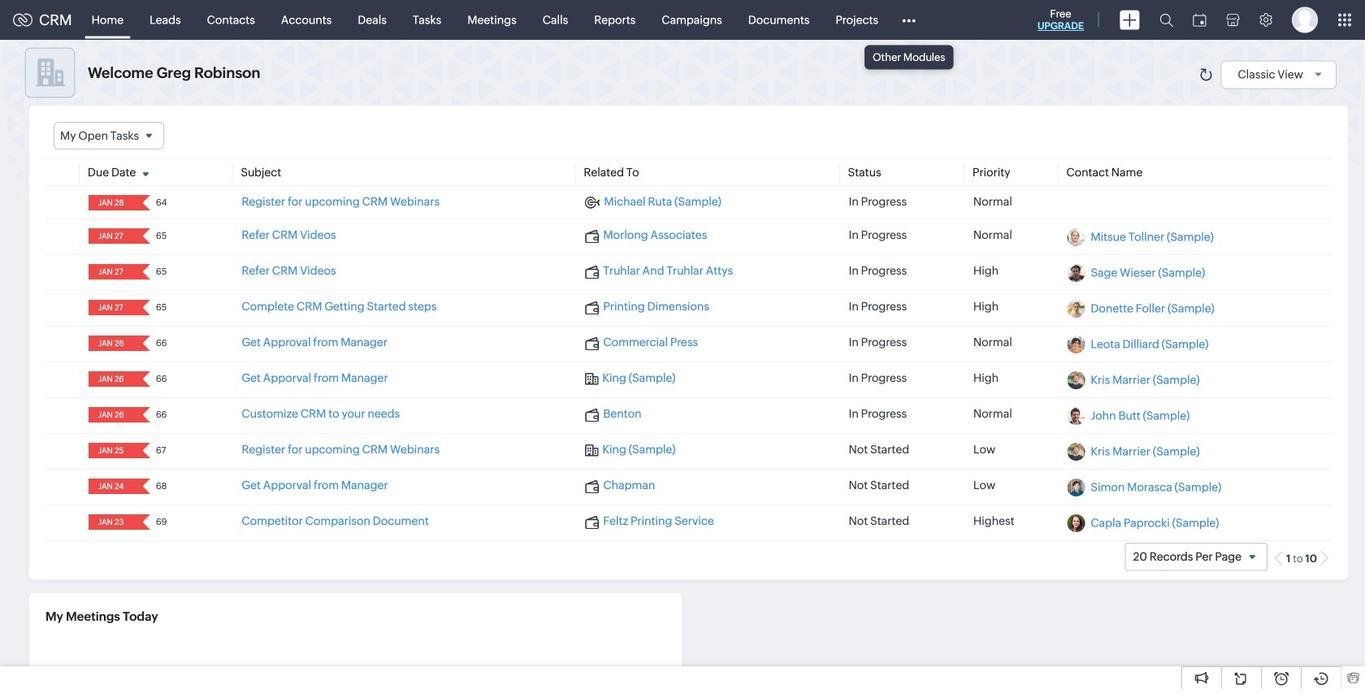 Task type: vqa. For each thing, say whether or not it's contained in the screenshot.
signals element
no



Task type: locate. For each thing, give the bounding box(es) containing it.
profile image
[[1293, 7, 1319, 33]]

create menu element
[[1110, 0, 1150, 39]]

logo image
[[13, 13, 33, 26]]

calendar image
[[1193, 13, 1207, 26]]

Other Modules field
[[892, 7, 927, 33]]

None field
[[54, 122, 164, 150], [93, 195, 132, 211], [93, 229, 132, 244], [93, 264, 132, 280], [93, 300, 132, 316], [93, 336, 132, 351], [93, 372, 132, 387], [93, 407, 132, 423], [93, 443, 132, 459], [93, 479, 132, 494], [93, 515, 132, 530], [54, 122, 164, 150], [93, 195, 132, 211], [93, 229, 132, 244], [93, 264, 132, 280], [93, 300, 132, 316], [93, 336, 132, 351], [93, 372, 132, 387], [93, 407, 132, 423], [93, 443, 132, 459], [93, 479, 132, 494], [93, 515, 132, 530]]

profile element
[[1283, 0, 1328, 39]]



Task type: describe. For each thing, give the bounding box(es) containing it.
create menu image
[[1120, 10, 1141, 30]]

search element
[[1150, 0, 1184, 40]]

search image
[[1160, 13, 1174, 27]]



